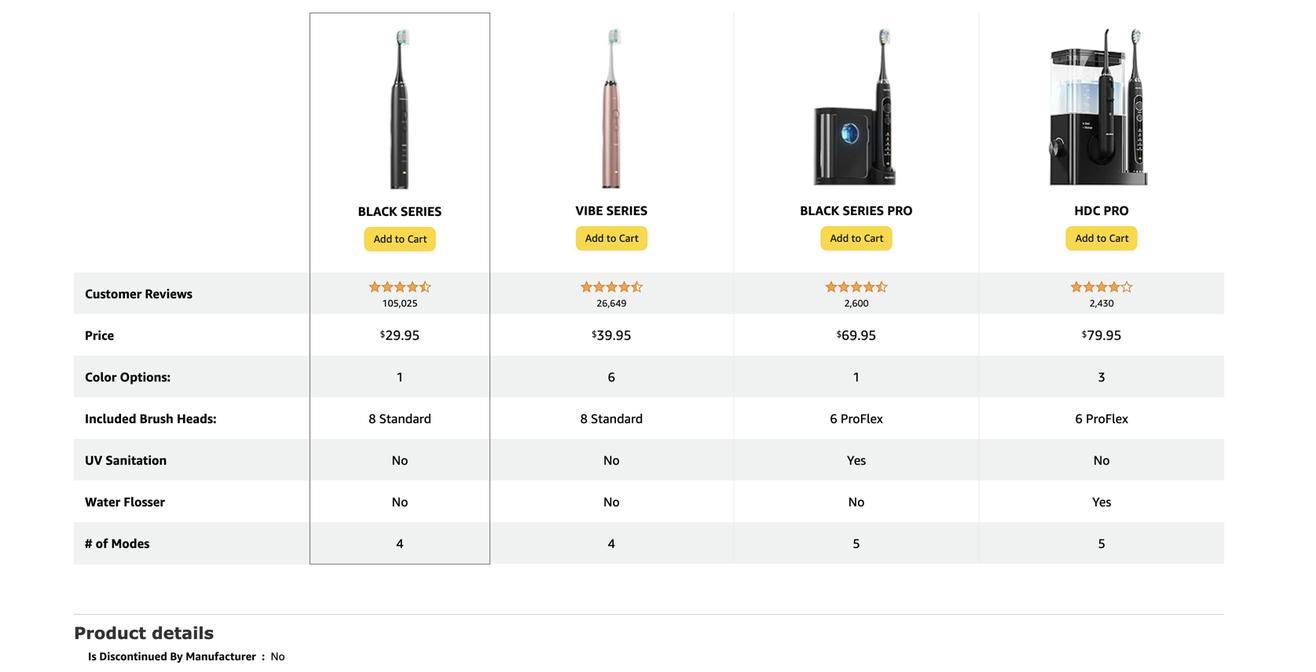Task type: describe. For each thing, give the bounding box(es) containing it.
add to cart submit for black series
[[365, 228, 435, 251]]

$ for 69
[[837, 330, 842, 340]]

vibe image
[[533, 18, 690, 195]]

2 4 from the left
[[608, 537, 616, 551]]

product
[[74, 623, 146, 643]]

‏
[[259, 650, 259, 663]]

to for hdc pro
[[1097, 232, 1107, 244]]

105,025
[[382, 298, 418, 309]]

of
[[96, 537, 108, 551]]

$ for 79
[[1082, 330, 1087, 340]]

add for hdc pro
[[1076, 232, 1094, 244]]

1 proflex from the left
[[841, 412, 883, 426]]

cart for hdc pro
[[1110, 232, 1129, 244]]

# of modes
[[85, 537, 150, 551]]

hdc pro link
[[991, 18, 1214, 226]]

to for black series pro
[[852, 232, 862, 244]]

manufacturer
[[186, 650, 256, 663]]

heads:
[[177, 412, 217, 426]]

79
[[1087, 327, 1103, 344]]

discontinued
[[99, 650, 167, 663]]

2 8 from the left
[[580, 412, 588, 426]]

‎
[[268, 650, 268, 663]]

hdc pro
[[1075, 203, 1130, 218]]

95 for 69
[[861, 327, 877, 344]]

add to cart submit for black series pro
[[822, 227, 892, 250]]

1 5 from the left
[[853, 537, 861, 551]]

details
[[152, 623, 214, 643]]

2 1 from the left
[[853, 370, 861, 385]]

2 8 standard from the left
[[580, 412, 643, 426]]

black series pro link
[[746, 18, 968, 226]]

2 5 from the left
[[1099, 537, 1106, 551]]

1 standard from the left
[[379, 412, 431, 426]]

hdc pro image
[[1024, 18, 1181, 195]]

:
[[262, 650, 265, 663]]

0 vertical spatial yes
[[847, 453, 866, 468]]

1 1 from the left
[[396, 370, 404, 385]]

sanitation
[[106, 453, 167, 468]]

uv sanitation
[[85, 453, 167, 468]]

black series image
[[322, 19, 479, 196]]

by
[[170, 650, 183, 663]]

add for black series
[[374, 233, 392, 245]]

black for black series
[[358, 204, 398, 219]]

. for 79
[[1103, 327, 1106, 344]]

69
[[842, 327, 858, 344]]

price
[[85, 328, 114, 343]]

1 8 from the left
[[369, 412, 376, 426]]

29
[[385, 327, 401, 344]]

2 proflex from the left
[[1086, 412, 1129, 426]]

add to cart for black series pro
[[831, 232, 884, 244]]

1 6 proflex from the left
[[830, 412, 883, 426]]

add to cart for hdc pro
[[1076, 232, 1129, 244]]

series for black series
[[401, 204, 442, 219]]

39
[[597, 327, 613, 344]]

add to cart submit for hdc pro
[[1067, 227, 1137, 250]]

. for 39
[[613, 327, 616, 344]]

1 8 standard from the left
[[369, 412, 431, 426]]

no inside product details is discontinued by manufacturer                                     ‏                                         :                                     ‎ no
[[271, 650, 285, 663]]



Task type: locate. For each thing, give the bounding box(es) containing it.
3
[[1099, 370, 1106, 385]]

2,430
[[1090, 298, 1114, 309]]

2 6 proflex from the left
[[1076, 412, 1129, 426]]

2 95 from the left
[[616, 327, 632, 344]]

1 horizontal spatial 6 proflex
[[1076, 412, 1129, 426]]

. down the 2,430
[[1103, 327, 1106, 344]]

to down black series on the top
[[395, 233, 405, 245]]

1 vertical spatial yes
[[1093, 495, 1112, 510]]

2 . from the left
[[613, 327, 616, 344]]

3 95 from the left
[[861, 327, 877, 344]]

1 horizontal spatial 8 standard
[[580, 412, 643, 426]]

0 horizontal spatial 4
[[396, 537, 404, 551]]

cart
[[619, 232, 639, 244], [864, 232, 884, 244], [1110, 232, 1129, 244], [408, 233, 427, 245]]

no
[[392, 453, 408, 468], [604, 453, 620, 468], [1094, 453, 1110, 468], [392, 495, 408, 510], [604, 495, 620, 510], [849, 495, 865, 510], [271, 650, 285, 663]]

#
[[85, 537, 92, 551]]

vibe
[[576, 203, 603, 218]]

1 horizontal spatial 1
[[853, 370, 861, 385]]

add down vibe
[[586, 232, 604, 244]]

95 right 79
[[1106, 327, 1122, 344]]

0 horizontal spatial 6 proflex
[[830, 412, 883, 426]]

5
[[853, 537, 861, 551], [1099, 537, 1106, 551]]

. down 2,600
[[858, 327, 861, 344]]

1 horizontal spatial black
[[800, 203, 840, 218]]

. for 69
[[858, 327, 861, 344]]

series for black series pro
[[843, 203, 884, 218]]

vibe series link
[[501, 18, 723, 226]]

95 right 39
[[616, 327, 632, 344]]

cart down black series pro at the top of page
[[864, 232, 884, 244]]

8 standard
[[369, 412, 431, 426], [580, 412, 643, 426]]

reviews
[[145, 287, 192, 301]]

1 horizontal spatial series
[[607, 203, 648, 218]]

Add to Cart submit
[[577, 227, 647, 250], [822, 227, 892, 250], [1067, 227, 1137, 250], [365, 228, 435, 251]]

vibe series
[[576, 203, 648, 218]]

add to cart for black series
[[374, 233, 427, 245]]

cart down black series on the top
[[408, 233, 427, 245]]

add down black series pro at the top of page
[[831, 232, 849, 244]]

to for vibe series
[[607, 232, 617, 244]]

cart for black series
[[408, 233, 427, 245]]

add down hdc
[[1076, 232, 1094, 244]]

customer reviews
[[85, 287, 192, 301]]

95 for 39
[[616, 327, 632, 344]]

add to cart submit down black series on the top
[[365, 228, 435, 251]]

add
[[586, 232, 604, 244], [831, 232, 849, 244], [1076, 232, 1094, 244], [374, 233, 392, 245]]

to
[[607, 232, 617, 244], [852, 232, 862, 244], [1097, 232, 1107, 244], [395, 233, 405, 245]]

0 horizontal spatial 8 standard
[[369, 412, 431, 426]]

add for black series pro
[[831, 232, 849, 244]]

black
[[800, 203, 840, 218], [358, 204, 398, 219]]

add to cart submit down 'hdc pro'
[[1067, 227, 1137, 250]]

. down 105,025
[[401, 327, 404, 344]]

$
[[380, 330, 385, 340], [592, 330, 597, 340], [837, 330, 842, 340], [1082, 330, 1087, 340]]

proflex
[[841, 412, 883, 426], [1086, 412, 1129, 426]]

add to cart down 'hdc pro'
[[1076, 232, 1129, 244]]

4
[[396, 537, 404, 551], [608, 537, 616, 551]]

1 horizontal spatial 6
[[830, 412, 838, 426]]

4 95 from the left
[[1106, 327, 1122, 344]]

yes
[[847, 453, 866, 468], [1093, 495, 1112, 510]]

is
[[88, 650, 96, 663]]

water flosser
[[85, 495, 165, 510]]

modes
[[111, 537, 150, 551]]

2 pro from the left
[[1104, 203, 1130, 218]]

2 standard from the left
[[591, 412, 643, 426]]

brush
[[140, 412, 174, 426]]

1 down $ 69 . 95
[[853, 370, 861, 385]]

$ 29 . 95
[[380, 327, 420, 344]]

95 for 79
[[1106, 327, 1122, 344]]

options:
[[120, 370, 171, 385]]

add to cart down black series on the top
[[374, 233, 427, 245]]

1 . from the left
[[401, 327, 404, 344]]

0 horizontal spatial 6
[[608, 370, 616, 385]]

cart down 'vibe series'
[[619, 232, 639, 244]]

1 horizontal spatial 5
[[1099, 537, 1106, 551]]

$ for 29
[[380, 330, 385, 340]]

black series link
[[322, 19, 479, 227]]

black series
[[358, 204, 442, 219]]

add to cart submit for vibe series
[[577, 227, 647, 250]]

color options:
[[85, 370, 171, 385]]

0 horizontal spatial black
[[358, 204, 398, 219]]

cart for vibe series
[[619, 232, 639, 244]]

2 horizontal spatial series
[[843, 203, 884, 218]]

95
[[404, 327, 420, 344], [616, 327, 632, 344], [861, 327, 877, 344], [1106, 327, 1122, 344]]

black series pro
[[800, 203, 913, 218]]

standard
[[379, 412, 431, 426], [591, 412, 643, 426]]

to down 'hdc pro'
[[1097, 232, 1107, 244]]

6
[[608, 370, 616, 385], [830, 412, 838, 426], [1076, 412, 1083, 426]]

1 4 from the left
[[396, 537, 404, 551]]

1 horizontal spatial 4
[[608, 537, 616, 551]]

95 right 69 on the right of the page
[[861, 327, 877, 344]]

uv
[[85, 453, 102, 468]]

$ for 39
[[592, 330, 597, 340]]

add to cart
[[586, 232, 639, 244], [831, 232, 884, 244], [1076, 232, 1129, 244], [374, 233, 427, 245]]

add to cart submit down black series pro at the top of page
[[822, 227, 892, 250]]

pro
[[888, 203, 913, 218], [1104, 203, 1130, 218]]

cart down 'hdc pro'
[[1110, 232, 1129, 244]]

to for black series
[[395, 233, 405, 245]]

hdc
[[1075, 203, 1101, 218]]

0 horizontal spatial 1
[[396, 370, 404, 385]]

included
[[85, 412, 136, 426]]

$ 69 . 95
[[837, 327, 877, 344]]

6 proflex
[[830, 412, 883, 426], [1076, 412, 1129, 426]]

$ inside "$ 79 . 95"
[[1082, 330, 1087, 340]]

black for black series pro
[[800, 203, 840, 218]]

series
[[607, 203, 648, 218], [843, 203, 884, 218], [401, 204, 442, 219]]

$ inside $ 39 . 95
[[592, 330, 597, 340]]

$ inside $ 69 . 95
[[837, 330, 842, 340]]

95 right 29
[[404, 327, 420, 344]]

1 down $ 29 . 95
[[396, 370, 404, 385]]

4 . from the left
[[1103, 327, 1106, 344]]

1 horizontal spatial proflex
[[1086, 412, 1129, 426]]

water
[[85, 495, 120, 510]]

to down black series pro at the top of page
[[852, 232, 862, 244]]

flosser
[[124, 495, 165, 510]]

customer
[[85, 287, 142, 301]]

$ 79 . 95
[[1082, 327, 1122, 344]]

product details is discontinued by manufacturer                                     ‏                                         :                                     ‎ no
[[74, 623, 285, 663]]

series for vibe series
[[607, 203, 648, 218]]

add to cart down black series pro at the top of page
[[831, 232, 884, 244]]

$ inside $ 29 . 95
[[380, 330, 385, 340]]

to down 'vibe series'
[[607, 232, 617, 244]]

1
[[396, 370, 404, 385], [853, 370, 861, 385]]

3 $ from the left
[[837, 330, 842, 340]]

1 95 from the left
[[404, 327, 420, 344]]

1 horizontal spatial standard
[[591, 412, 643, 426]]

0 horizontal spatial yes
[[847, 453, 866, 468]]

0 horizontal spatial proflex
[[841, 412, 883, 426]]

1 horizontal spatial pro
[[1104, 203, 1130, 218]]

2,600
[[845, 298, 869, 309]]

color
[[85, 370, 117, 385]]

add to cart for vibe series
[[586, 232, 639, 244]]

.
[[401, 327, 404, 344], [613, 327, 616, 344], [858, 327, 861, 344], [1103, 327, 1106, 344]]

26,649
[[597, 298, 627, 309]]

2 horizontal spatial 6
[[1076, 412, 1083, 426]]

1 $ from the left
[[380, 330, 385, 340]]

. for 29
[[401, 327, 404, 344]]

. down 26,649 on the top of the page
[[613, 327, 616, 344]]

cart for black series pro
[[864, 232, 884, 244]]

0 horizontal spatial series
[[401, 204, 442, 219]]

1 horizontal spatial 8
[[580, 412, 588, 426]]

0 horizontal spatial standard
[[379, 412, 431, 426]]

add for vibe series
[[586, 232, 604, 244]]

3 . from the left
[[858, 327, 861, 344]]

included brush heads:
[[85, 412, 217, 426]]

add to cart submit down 'vibe series'
[[577, 227, 647, 250]]

2 $ from the left
[[592, 330, 597, 340]]

95 for 29
[[404, 327, 420, 344]]

pro image
[[778, 18, 935, 195]]

$ 39 . 95
[[592, 327, 632, 344]]

add to cart down 'vibe series'
[[586, 232, 639, 244]]

0 horizontal spatial 8
[[369, 412, 376, 426]]

0 horizontal spatial 5
[[853, 537, 861, 551]]

1 pro from the left
[[888, 203, 913, 218]]

0 horizontal spatial pro
[[888, 203, 913, 218]]

4 $ from the left
[[1082, 330, 1087, 340]]

add down black series on the top
[[374, 233, 392, 245]]

8
[[369, 412, 376, 426], [580, 412, 588, 426]]

1 horizontal spatial yes
[[1093, 495, 1112, 510]]



Task type: vqa. For each thing, say whether or not it's contained in the screenshot.
fourth the "$" from left
yes



